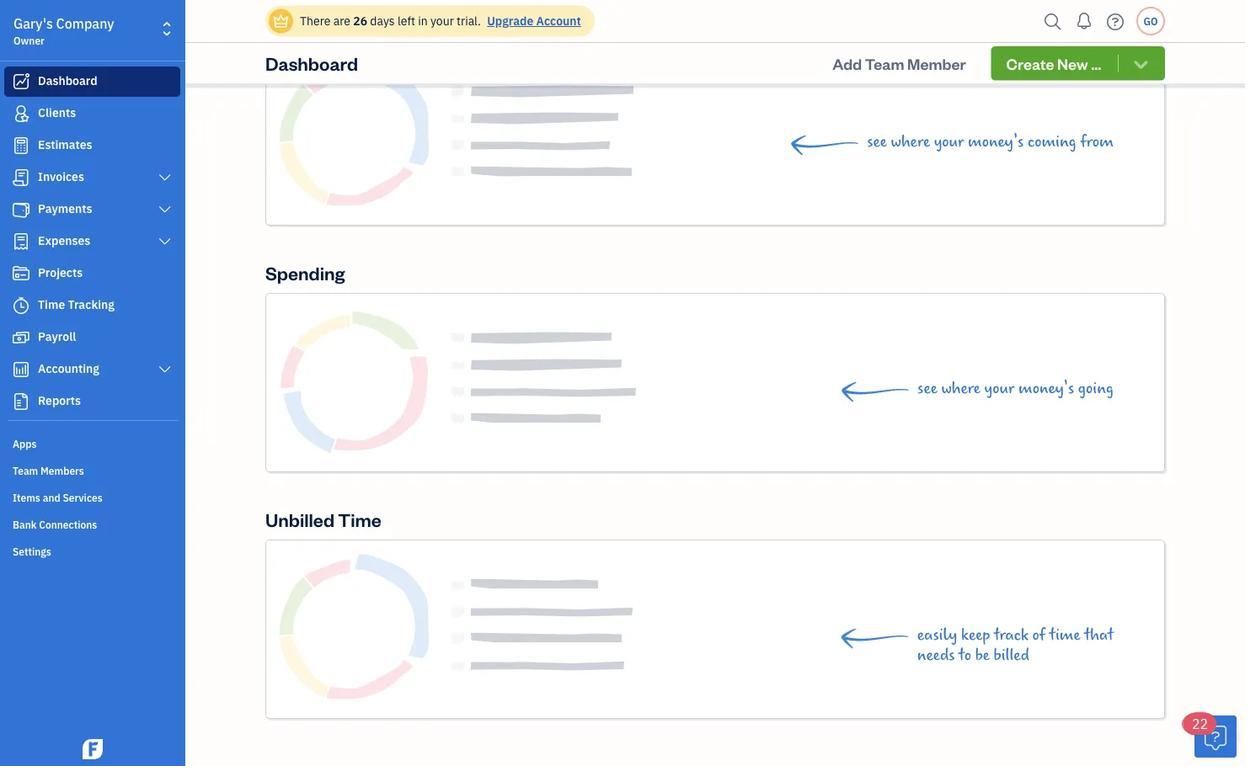 Task type: describe. For each thing, give the bounding box(es) containing it.
to
[[959, 647, 972, 665]]

projects link
[[4, 259, 180, 289]]

dashboard link
[[4, 67, 180, 97]]

settings link
[[4, 539, 180, 564]]

time tracking link
[[4, 291, 180, 321]]

dashboard image
[[11, 73, 31, 90]]

new
[[1058, 54, 1089, 73]]

report image
[[11, 394, 31, 410]]

create new … button
[[992, 46, 1166, 80]]

apps link
[[4, 431, 180, 456]]

chevron large down image for expenses
[[157, 235, 173, 249]]

gary's company owner
[[13, 15, 114, 47]]

apps
[[13, 437, 37, 451]]

members
[[41, 464, 84, 478]]

expenses
[[38, 233, 90, 249]]

upgrade
[[487, 13, 534, 29]]

…
[[1092, 54, 1102, 73]]

search image
[[1040, 9, 1067, 34]]

crown image
[[272, 12, 290, 30]]

go to help image
[[1102, 9, 1129, 34]]

bank
[[13, 518, 37, 532]]

company
[[56, 15, 114, 32]]

estimate image
[[11, 137, 31, 154]]

member
[[908, 53, 967, 73]]

projects
[[38, 265, 83, 281]]

create new …
[[1007, 54, 1102, 73]]

timer image
[[11, 298, 31, 314]]

left
[[398, 13, 415, 29]]

22 button
[[1184, 714, 1237, 759]]

22
[[1193, 716, 1209, 734]]

gary's
[[13, 15, 53, 32]]

time inside main element
[[38, 297, 65, 313]]

add team member button
[[818, 47, 982, 80]]

chevron large down image for accounting
[[157, 363, 173, 377]]

spending
[[265, 261, 345, 285]]

billed
[[994, 647, 1030, 665]]

see for see where your money's going
[[918, 379, 938, 398]]

that
[[1085, 626, 1114, 645]]

unbilled
[[265, 508, 335, 532]]

settings
[[13, 545, 51, 559]]

team inside button
[[865, 53, 905, 73]]

days
[[370, 13, 395, 29]]

see for see where your money's coming from
[[867, 132, 887, 151]]

add team member
[[833, 53, 967, 73]]

invoice image
[[11, 169, 31, 186]]

time
[[1050, 626, 1081, 645]]

going
[[1079, 379, 1114, 398]]

see where your money's coming from
[[867, 132, 1114, 151]]

unbilled time
[[265, 508, 382, 532]]

be
[[976, 647, 990, 665]]

team members link
[[4, 458, 180, 483]]

tracking
[[68, 297, 115, 313]]

team members
[[13, 464, 84, 478]]

are
[[333, 13, 351, 29]]

0 vertical spatial your
[[431, 13, 454, 29]]

there
[[300, 13, 331, 29]]

invoices link
[[4, 163, 180, 193]]

revenue
[[265, 14, 339, 38]]

payroll link
[[4, 323, 180, 353]]

go
[[1144, 14, 1158, 28]]

account
[[536, 13, 581, 29]]



Task type: locate. For each thing, give the bounding box(es) containing it.
26
[[353, 13, 367, 29]]

your for see where your money's coming from
[[934, 132, 965, 151]]

accounting link
[[4, 355, 180, 385]]

expense image
[[11, 233, 31, 250]]

your for see where your money's going
[[985, 379, 1015, 398]]

1 chevron large down image from the top
[[157, 203, 173, 217]]

dashboard down revenue
[[265, 51, 358, 75]]

accounting
[[38, 361, 99, 377]]

chevron large down image
[[157, 171, 173, 185], [157, 235, 173, 249]]

payments
[[38, 201, 92, 217]]

money's left coming
[[968, 132, 1024, 151]]

1 vertical spatial your
[[934, 132, 965, 151]]

0 vertical spatial chevron large down image
[[157, 203, 173, 217]]

see where your money's going
[[918, 379, 1114, 398]]

dashboard inside main element
[[38, 73, 97, 88]]

0 vertical spatial see
[[867, 132, 887, 151]]

client image
[[11, 105, 31, 122]]

chevron large down image for payments
[[157, 203, 173, 217]]

see
[[867, 132, 887, 151], [918, 379, 938, 398]]

main element
[[0, 0, 228, 767]]

0 vertical spatial where
[[891, 132, 930, 151]]

1 horizontal spatial team
[[865, 53, 905, 73]]

there are 26 days left in your trial. upgrade account
[[300, 13, 581, 29]]

1 vertical spatial team
[[13, 464, 38, 478]]

connections
[[39, 518, 97, 532]]

payroll
[[38, 329, 76, 345]]

create
[[1007, 54, 1055, 73]]

coming
[[1028, 132, 1077, 151]]

money's
[[968, 132, 1024, 151], [1019, 379, 1075, 398]]

services
[[63, 491, 103, 505]]

where
[[891, 132, 930, 151], [942, 379, 981, 398]]

reports link
[[4, 387, 180, 417]]

1 vertical spatial money's
[[1019, 379, 1075, 398]]

0 vertical spatial team
[[865, 53, 905, 73]]

easily keep track of time that needs to be billed
[[918, 626, 1114, 665]]

0 horizontal spatial dashboard
[[38, 73, 97, 88]]

invoices
[[38, 169, 84, 185]]

and
[[43, 491, 60, 505]]

0 horizontal spatial your
[[431, 13, 454, 29]]

chevron large down image down the payroll link
[[157, 363, 173, 377]]

money image
[[11, 330, 31, 346]]

1 horizontal spatial see
[[918, 379, 938, 398]]

chevron large down image inside accounting link
[[157, 363, 173, 377]]

1 vertical spatial chevron large down image
[[157, 363, 173, 377]]

revenue streams
[[265, 14, 413, 38]]

1 chevron large down image from the top
[[157, 171, 173, 185]]

bank connections link
[[4, 512, 180, 537]]

go button
[[1137, 7, 1166, 35]]

1 horizontal spatial dashboard
[[265, 51, 358, 75]]

0 horizontal spatial time
[[38, 297, 65, 313]]

freshbooks image
[[79, 740, 106, 760]]

clients
[[38, 105, 76, 121]]

of
[[1033, 626, 1046, 645]]

1 vertical spatial see
[[918, 379, 938, 398]]

0 horizontal spatial see
[[867, 132, 887, 151]]

payments link
[[4, 195, 180, 225]]

team right add
[[865, 53, 905, 73]]

chevron large down image for invoices
[[157, 171, 173, 185]]

team down apps
[[13, 464, 38, 478]]

project image
[[11, 265, 31, 282]]

chart image
[[11, 362, 31, 378]]

where for see where your money's coming from
[[891, 132, 930, 151]]

payment image
[[11, 201, 31, 218]]

reports
[[38, 393, 81, 409]]

upgrade account link
[[484, 13, 581, 29]]

dashboard
[[265, 51, 358, 75], [38, 73, 97, 88]]

money's left going
[[1019, 379, 1075, 398]]

time right timer image
[[38, 297, 65, 313]]

chevron large down image up the payments link
[[157, 171, 173, 185]]

chevron large down image
[[157, 203, 173, 217], [157, 363, 173, 377]]

add
[[833, 53, 862, 73]]

estimates link
[[4, 131, 180, 161]]

items
[[13, 491, 40, 505]]

1 horizontal spatial time
[[338, 508, 382, 532]]

2 horizontal spatial your
[[985, 379, 1015, 398]]

chevron large down image inside expenses link
[[157, 235, 173, 249]]

0 vertical spatial chevron large down image
[[157, 171, 173, 185]]

0 vertical spatial time
[[38, 297, 65, 313]]

team inside main element
[[13, 464, 38, 478]]

dashboard up clients
[[38, 73, 97, 88]]

1 vertical spatial chevron large down image
[[157, 235, 173, 249]]

keep
[[962, 626, 991, 645]]

items and services
[[13, 491, 103, 505]]

streams
[[342, 14, 413, 38]]

money's for going
[[1019, 379, 1075, 398]]

0 vertical spatial money's
[[968, 132, 1024, 151]]

from
[[1081, 132, 1114, 151]]

track
[[994, 626, 1029, 645]]

chevron large down image down invoices "link"
[[157, 203, 173, 217]]

1 vertical spatial time
[[338, 508, 382, 532]]

1 horizontal spatial where
[[942, 379, 981, 398]]

chevrondown image
[[1132, 55, 1151, 72]]

1 horizontal spatial your
[[934, 132, 965, 151]]

bank connections
[[13, 518, 97, 532]]

0 horizontal spatial where
[[891, 132, 930, 151]]

chevron large down image up "projects" "link"
[[157, 235, 173, 249]]

2 vertical spatial your
[[985, 379, 1015, 398]]

owner
[[13, 34, 45, 47]]

your
[[431, 13, 454, 29], [934, 132, 965, 151], [985, 379, 1015, 398]]

0 horizontal spatial team
[[13, 464, 38, 478]]

expenses link
[[4, 227, 180, 257]]

notifications image
[[1071, 4, 1098, 38]]

2 chevron large down image from the top
[[157, 235, 173, 249]]

needs
[[918, 647, 955, 665]]

estimates
[[38, 137, 92, 153]]

clients link
[[4, 99, 180, 129]]

resource center badge image
[[1195, 716, 1237, 759]]

time right unbilled
[[338, 508, 382, 532]]

trial.
[[457, 13, 481, 29]]

where for see where your money's going
[[942, 379, 981, 398]]

money's for coming
[[968, 132, 1024, 151]]

items and services link
[[4, 485, 180, 510]]

in
[[418, 13, 428, 29]]

1 vertical spatial where
[[942, 379, 981, 398]]

time
[[38, 297, 65, 313], [338, 508, 382, 532]]

time tracking
[[38, 297, 115, 313]]

easily
[[918, 626, 958, 645]]

2 chevron large down image from the top
[[157, 363, 173, 377]]

team
[[865, 53, 905, 73], [13, 464, 38, 478]]



Task type: vqa. For each thing, say whether or not it's contained in the screenshot.
Reports link
yes



